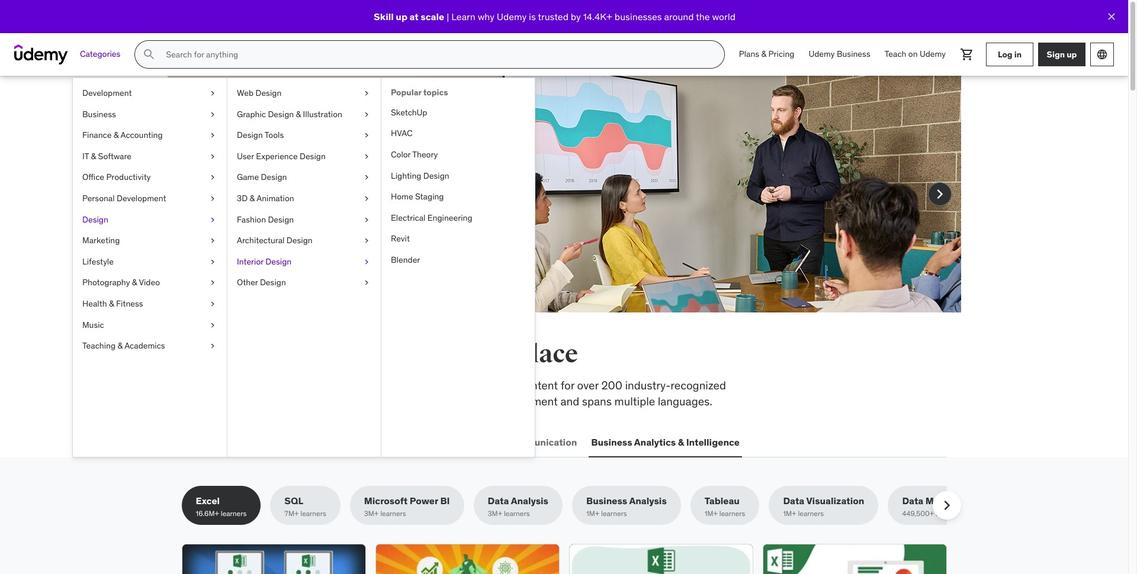Task type: describe. For each thing, give the bounding box(es) containing it.
teaching & academics link
[[73, 336, 227, 357]]

tableau
[[705, 495, 740, 507]]

web for web design
[[237, 88, 254, 98]]

learners inside business analysis 1m+ learners
[[601, 510, 627, 519]]

teaching
[[82, 341, 116, 351]]

home
[[391, 192, 413, 202]]

xsmall image for architectural design
[[362, 235, 372, 247]]

choose a language image
[[1097, 49, 1109, 60]]

over
[[577, 379, 599, 393]]

xsmall image for user experience design
[[362, 151, 372, 163]]

color theory
[[391, 149, 438, 160]]

marketing link
[[73, 231, 227, 252]]

business link
[[73, 104, 227, 125]]

categories button
[[73, 40, 128, 69]]

it
[[82, 151, 89, 162]]

sign
[[1047, 49, 1066, 60]]

next image
[[938, 497, 957, 516]]

xsmall image for business
[[208, 109, 217, 120]]

& for health & fitness
[[109, 299, 114, 309]]

popular
[[391, 87, 422, 98]]

Search for anything text field
[[164, 44, 710, 65]]

intelligence
[[687, 436, 740, 448]]

learners inside data modeling 449,500+ learners
[[936, 510, 962, 519]]

illustration
[[303, 109, 342, 119]]

topics
[[424, 87, 448, 98]]

all the skills you need in one place
[[182, 340, 578, 370]]

user experience design
[[237, 151, 326, 162]]

on
[[909, 49, 918, 59]]

ready-
[[280, 127, 340, 152]]

development
[[492, 394, 558, 409]]

up for skill
[[396, 11, 408, 22]]

build
[[224, 127, 276, 152]]

xsmall image for photography & video
[[208, 278, 217, 289]]

development for web
[[207, 436, 267, 448]]

3d & animation
[[237, 193, 294, 204]]

finance
[[82, 130, 112, 141]]

xsmall image for game design
[[362, 172, 372, 184]]

personal development link
[[73, 188, 227, 210]]

theory
[[413, 149, 438, 160]]

xsmall image for finance & accounting
[[208, 130, 217, 141]]

design link
[[73, 210, 227, 231]]

& for teaching & academics
[[118, 341, 123, 351]]

photography
[[82, 278, 130, 288]]

3m+ inside data analysis 3m+ learners
[[488, 510, 503, 519]]

graphic
[[237, 109, 266, 119]]

design for fashion design
[[268, 214, 294, 225]]

marketing
[[82, 235, 120, 246]]

power
[[410, 495, 438, 507]]

office
[[82, 172, 104, 183]]

workplace
[[266, 379, 318, 393]]

plans
[[739, 49, 760, 59]]

& for photography & video
[[132, 278, 137, 288]]

& down web design link
[[296, 109, 301, 119]]

200
[[602, 379, 623, 393]]

teach on udemy link
[[878, 40, 953, 69]]

finance & accounting
[[82, 130, 163, 141]]

electrical engineering link
[[382, 208, 535, 229]]

xsmall image for personal development
[[208, 193, 217, 205]]

submit search image
[[142, 47, 157, 62]]

and
[[561, 394, 580, 409]]

architectural
[[237, 235, 285, 246]]

1 horizontal spatial the
[[696, 11, 710, 22]]

& for 3d & animation
[[250, 193, 255, 204]]

a
[[271, 229, 276, 241]]

learners inside excel 16.6m+ learners
[[221, 510, 247, 519]]

prep
[[494, 379, 517, 393]]

|
[[447, 11, 449, 22]]

xsmall image for web design
[[362, 88, 372, 99]]

learn
[[452, 11, 476, 22]]

hvac
[[391, 128, 413, 139]]

development for personal
[[117, 193, 166, 204]]

xsmall image for health & fitness
[[208, 299, 217, 310]]

xsmall image for interior design
[[362, 256, 372, 268]]

xsmall image for 3d & animation
[[362, 193, 372, 205]]

data visualization 1m+ learners
[[784, 495, 865, 519]]

xsmall image for marketing
[[208, 235, 217, 247]]

xsmall image for development
[[208, 88, 217, 99]]

choose
[[379, 181, 415, 195]]

skills inside covering critical workplace skills to technical topics, including prep content for over 200 industry-recognized certifications, our catalog supports well-rounded professional development and spans multiple languages.
[[320, 379, 345, 393]]

technical
[[361, 379, 406, 393]]

next image
[[931, 185, 950, 204]]

industry-
[[625, 379, 671, 393]]

business for business analytics & intelligence
[[592, 436, 633, 448]]

xsmall image for design
[[208, 214, 217, 226]]

xsmall image for it & software
[[208, 151, 217, 163]]

data for data modeling
[[903, 495, 924, 507]]

world
[[713, 11, 736, 22]]

business analytics & intelligence
[[592, 436, 740, 448]]

sign up
[[1047, 49, 1078, 60]]

video
[[139, 278, 160, 288]]

xsmall image for teaching & academics
[[208, 341, 217, 352]]

up for sign
[[1067, 49, 1078, 60]]

request a demo
[[231, 229, 304, 241]]

excel
[[196, 495, 220, 507]]

well-
[[359, 394, 384, 409]]

communication button
[[503, 429, 580, 457]]

business for business
[[82, 109, 116, 119]]

1 horizontal spatial in
[[1015, 49, 1022, 60]]

pricing
[[769, 49, 795, 59]]

design for other design
[[260, 278, 286, 288]]

plans & pricing link
[[732, 40, 802, 69]]

sql 7m+ learners
[[285, 495, 326, 519]]

you
[[332, 340, 375, 370]]

data for data analysis
[[488, 495, 509, 507]]

around
[[665, 11, 694, 22]]

architectural design
[[237, 235, 313, 246]]

excel 16.6m+ learners
[[196, 495, 247, 519]]

interior
[[237, 256, 264, 267]]

animation
[[257, 193, 294, 204]]

for
[[561, 379, 575, 393]]

udemy inside the build ready-for- anything teams see why leading organizations choose to learn with udemy business.
[[248, 196, 284, 211]]

xsmall image for graphic design & illustration
[[362, 109, 372, 120]]

home staging
[[391, 192, 444, 202]]

udemy left is
[[497, 11, 527, 22]]

xsmall image for office productivity
[[208, 172, 217, 184]]

sketchup
[[391, 107, 428, 118]]

personal
[[82, 193, 115, 204]]

topic filters element
[[182, 487, 983, 526]]

design down personal
[[82, 214, 108, 225]]

home staging link
[[382, 187, 535, 208]]

leadership
[[367, 436, 418, 448]]

data for data visualization
[[784, 495, 805, 507]]

engineering
[[428, 213, 473, 223]]

web design link
[[228, 83, 381, 104]]



Task type: locate. For each thing, give the bounding box(es) containing it.
design tools
[[237, 130, 284, 141]]

1 horizontal spatial to
[[418, 181, 428, 195]]

xsmall image for fashion design
[[362, 214, 372, 226]]

& left video
[[132, 278, 137, 288]]

0 horizontal spatial why
[[246, 181, 266, 195]]

the left world in the right top of the page
[[696, 11, 710, 22]]

popular topics
[[391, 87, 448, 98]]

1 horizontal spatial web
[[237, 88, 254, 98]]

1 vertical spatial development
[[117, 193, 166, 204]]

3m+
[[364, 510, 379, 519], [488, 510, 503, 519]]

1 analysis from the left
[[511, 495, 549, 507]]

design up the 'staging'
[[424, 170, 450, 181]]

game design
[[237, 172, 287, 183]]

all
[[182, 340, 217, 370]]

data inside data analysis 3m+ learners
[[488, 495, 509, 507]]

bi
[[441, 495, 450, 507]]

web up graphic
[[237, 88, 254, 98]]

graphic design & illustration
[[237, 109, 342, 119]]

communication
[[505, 436, 577, 448]]

to up supports
[[348, 379, 358, 393]]

xsmall image inside the design 'link'
[[208, 214, 217, 226]]

3 1m+ from the left
[[784, 510, 797, 519]]

xsmall image for lifestyle
[[208, 256, 217, 268]]

& right 3d
[[250, 193, 255, 204]]

electrical engineering
[[391, 213, 473, 223]]

business for business analysis 1m+ learners
[[587, 495, 628, 507]]

xsmall image inside architectural design link
[[362, 235, 372, 247]]

xsmall image inside web design link
[[362, 88, 372, 99]]

1m+ for data visualization
[[784, 510, 797, 519]]

xsmall image left the see
[[208, 172, 217, 184]]

2 horizontal spatial 1m+
[[784, 510, 797, 519]]

1 vertical spatial web
[[184, 436, 204, 448]]

design for interior design
[[266, 256, 292, 267]]

up right sign
[[1067, 49, 1078, 60]]

xsmall image inside it & software link
[[208, 151, 217, 163]]

0 horizontal spatial web
[[184, 436, 204, 448]]

development down certifications,
[[207, 436, 267, 448]]

4 learners from the left
[[504, 510, 530, 519]]

xsmall image inside the "interior design" link
[[362, 256, 372, 268]]

health & fitness link
[[73, 294, 227, 315]]

xsmall image for other design
[[362, 278, 372, 289]]

3 learners from the left
[[381, 510, 406, 519]]

design for web design
[[256, 88, 282, 98]]

to inside the build ready-for- anything teams see why leading organizations choose to learn with udemy business.
[[418, 181, 428, 195]]

xsmall image inside other design link
[[362, 278, 372, 289]]

xsmall image inside business link
[[208, 109, 217, 120]]

1 learners from the left
[[221, 510, 247, 519]]

business
[[837, 49, 871, 59], [82, 109, 116, 119], [592, 436, 633, 448], [587, 495, 628, 507]]

xsmall image left revit
[[362, 235, 372, 247]]

xsmall image inside finance & accounting link
[[208, 130, 217, 141]]

3 data from the left
[[903, 495, 924, 507]]

to left learn
[[418, 181, 428, 195]]

covering
[[182, 379, 227, 393]]

udemy
[[497, 11, 527, 22], [809, 49, 835, 59], [920, 49, 946, 59], [248, 196, 284, 211]]

6 learners from the left
[[720, 510, 746, 519]]

languages.
[[658, 394, 713, 409]]

skills up "workplace"
[[264, 340, 328, 370]]

xsmall image inside graphic design & illustration link
[[362, 109, 372, 120]]

web down certifications,
[[184, 436, 204, 448]]

learners inside tableau 1m+ learners
[[720, 510, 746, 519]]

why for scale
[[478, 11, 495, 22]]

16.6m+
[[196, 510, 219, 519]]

1m+ for business analysis
[[587, 510, 600, 519]]

design up the a
[[268, 214, 294, 225]]

teams
[[313, 151, 370, 176]]

xsmall image inside office productivity link
[[208, 172, 217, 184]]

finance & accounting link
[[73, 125, 227, 146]]

design for graphic design & illustration
[[268, 109, 294, 119]]

in up 'including'
[[441, 340, 464, 370]]

design down design tools link
[[300, 151, 326, 162]]

web development button
[[182, 429, 269, 457]]

design up graphic
[[256, 88, 282, 98]]

& right "plans"
[[762, 49, 767, 59]]

0 vertical spatial the
[[696, 11, 710, 22]]

design up tools
[[268, 109, 294, 119]]

0 horizontal spatial analysis
[[511, 495, 549, 507]]

user experience design link
[[228, 146, 381, 167]]

data up "449,500+"
[[903, 495, 924, 507]]

music
[[82, 320, 104, 330]]

1 horizontal spatial data
[[784, 495, 805, 507]]

design for game design
[[261, 172, 287, 183]]

design down "fashion design" link
[[287, 235, 313, 246]]

2 1m+ from the left
[[705, 510, 718, 519]]

in
[[1015, 49, 1022, 60], [441, 340, 464, 370]]

& right finance
[[114, 130, 119, 141]]

xsmall image inside personal development link
[[208, 193, 217, 205]]

1 data from the left
[[488, 495, 509, 507]]

0 horizontal spatial the
[[221, 340, 259, 370]]

demo
[[278, 229, 304, 241]]

log
[[998, 49, 1013, 60]]

data inside "data visualization 1m+ learners"
[[784, 495, 805, 507]]

1m+ inside business analysis 1m+ learners
[[587, 510, 600, 519]]

1 horizontal spatial analysis
[[630, 495, 667, 507]]

xsmall image inside music link
[[208, 320, 217, 331]]

blender link
[[382, 250, 535, 271]]

3d
[[237, 193, 248, 204]]

udemy business
[[809, 49, 871, 59]]

design down graphic
[[237, 130, 263, 141]]

leading
[[269, 181, 306, 195]]

teach on udemy
[[885, 49, 946, 59]]

anything
[[224, 151, 309, 176]]

carousel element
[[167, 76, 961, 341]]

0 vertical spatial why
[[478, 11, 495, 22]]

design inside "link"
[[424, 170, 450, 181]]

academics
[[125, 341, 165, 351]]

xsmall image for music
[[208, 320, 217, 331]]

hvac link
[[382, 123, 535, 145]]

close image
[[1106, 11, 1118, 23]]

1m+ inside "data visualization 1m+ learners"
[[784, 510, 797, 519]]

analysis for data analysis
[[511, 495, 549, 507]]

for-
[[340, 127, 374, 152]]

categories
[[80, 49, 120, 59]]

development inside "link"
[[82, 88, 132, 98]]

xsmall image up "covering"
[[208, 341, 217, 352]]

design
[[256, 88, 282, 98], [268, 109, 294, 119], [237, 130, 263, 141], [300, 151, 326, 162], [424, 170, 450, 181], [261, 172, 287, 183], [82, 214, 108, 225], [268, 214, 294, 225], [287, 235, 313, 246], [266, 256, 292, 267], [260, 278, 286, 288]]

interior design
[[237, 256, 292, 267]]

tools
[[265, 130, 284, 141]]

xsmall image inside photography & video link
[[208, 278, 217, 289]]

plans & pricing
[[739, 49, 795, 59]]

xsmall image
[[362, 88, 372, 99], [208, 172, 217, 184], [362, 172, 372, 184], [208, 193, 217, 205], [362, 214, 372, 226], [208, 235, 217, 247], [362, 235, 372, 247], [208, 256, 217, 268], [208, 341, 217, 352]]

data right bi
[[488, 495, 509, 507]]

one
[[469, 340, 512, 370]]

microsoft
[[364, 495, 408, 507]]

xsmall image inside teaching & academics link
[[208, 341, 217, 352]]

data left visualization
[[784, 495, 805, 507]]

1 vertical spatial why
[[246, 181, 266, 195]]

certifications,
[[182, 394, 250, 409]]

xsmall image down organizations
[[362, 214, 372, 226]]

data inside data modeling 449,500+ learners
[[903, 495, 924, 507]]

teaching & academics
[[82, 341, 165, 351]]

2 data from the left
[[784, 495, 805, 507]]

5 learners from the left
[[601, 510, 627, 519]]

udemy right pricing
[[809, 49, 835, 59]]

& for it & software
[[91, 151, 96, 162]]

2 horizontal spatial data
[[903, 495, 924, 507]]

design for architectural design
[[287, 235, 313, 246]]

analysis for business analysis
[[630, 495, 667, 507]]

data analysis 3m+ learners
[[488, 495, 549, 519]]

multiple
[[615, 394, 655, 409]]

visualization
[[807, 495, 865, 507]]

development down office productivity link
[[117, 193, 166, 204]]

it & software
[[82, 151, 132, 162]]

& inside button
[[678, 436, 684, 448]]

2 3m+ from the left
[[488, 510, 503, 519]]

trusted
[[538, 11, 569, 22]]

xsmall image inside user experience design 'link'
[[362, 151, 372, 163]]

xsmall image
[[208, 88, 217, 99], [208, 109, 217, 120], [362, 109, 372, 120], [208, 130, 217, 141], [362, 130, 372, 141], [208, 151, 217, 163], [362, 151, 372, 163], [362, 193, 372, 205], [208, 214, 217, 226], [362, 256, 372, 268], [208, 278, 217, 289], [362, 278, 372, 289], [208, 299, 217, 310], [208, 320, 217, 331]]

xsmall image inside design tools link
[[362, 130, 372, 141]]

analytics
[[634, 436, 676, 448]]

modeling
[[926, 495, 968, 507]]

xsmall image left interior
[[208, 256, 217, 268]]

design down interior design
[[260, 278, 286, 288]]

1 horizontal spatial up
[[1067, 49, 1078, 60]]

leadership button
[[365, 429, 420, 457]]

content
[[519, 379, 558, 393]]

critical
[[229, 379, 263, 393]]

449,500+
[[903, 510, 935, 519]]

business inside button
[[592, 436, 633, 448]]

udemy right on
[[920, 49, 946, 59]]

up left the at
[[396, 11, 408, 22]]

1m+ inside tableau 1m+ learners
[[705, 510, 718, 519]]

in right log
[[1015, 49, 1022, 60]]

& right analytics
[[678, 436, 684, 448]]

business analysis 1m+ learners
[[587, 495, 667, 519]]

1 horizontal spatial 1m+
[[705, 510, 718, 519]]

development down the categories dropdown button
[[82, 88, 132, 98]]

with
[[224, 196, 246, 211]]

log in
[[998, 49, 1022, 60]]

skills up supports
[[320, 379, 345, 393]]

xsmall image inside the development "link"
[[208, 88, 217, 99]]

xsmall image inside marketing link
[[208, 235, 217, 247]]

fashion design link
[[228, 210, 381, 231]]

xsmall image left request at left top
[[208, 235, 217, 247]]

analysis inside business analysis 1m+ learners
[[630, 495, 667, 507]]

0 horizontal spatial to
[[348, 379, 358, 393]]

analysis inside data analysis 3m+ learners
[[511, 495, 549, 507]]

learners inside microsoft power bi 3m+ learners
[[381, 510, 406, 519]]

xsmall image for design tools
[[362, 130, 372, 141]]

xsmall image left choose
[[362, 172, 372, 184]]

spans
[[582, 394, 612, 409]]

color
[[391, 149, 411, 160]]

0 horizontal spatial 1m+
[[587, 510, 600, 519]]

0 vertical spatial skills
[[264, 340, 328, 370]]

business inside business analysis 1m+ learners
[[587, 495, 628, 507]]

2 analysis from the left
[[630, 495, 667, 507]]

personal development
[[82, 193, 166, 204]]

1 1m+ from the left
[[587, 510, 600, 519]]

2 vertical spatial development
[[207, 436, 267, 448]]

learners inside sql 7m+ learners
[[301, 510, 326, 519]]

why for anything
[[246, 181, 266, 195]]

the up 'critical'
[[221, 340, 259, 370]]

skill up at scale | learn why udemy is trusted by 14.4k+ businesses around the world
[[374, 11, 736, 22]]

0 horizontal spatial in
[[441, 340, 464, 370]]

game
[[237, 172, 259, 183]]

development inside button
[[207, 436, 267, 448]]

supports
[[312, 394, 356, 409]]

udemy up fashion design
[[248, 196, 284, 211]]

xsmall image inside health & fitness link
[[208, 299, 217, 310]]

xsmall image left popular
[[362, 88, 372, 99]]

fitness
[[116, 299, 143, 309]]

udemy image
[[14, 44, 68, 65]]

0 horizontal spatial 3m+
[[364, 510, 379, 519]]

the
[[696, 11, 710, 22], [221, 340, 259, 370]]

fashion
[[237, 214, 266, 225]]

revit link
[[382, 229, 535, 250]]

&
[[762, 49, 767, 59], [296, 109, 301, 119], [114, 130, 119, 141], [91, 151, 96, 162], [250, 193, 255, 204], [132, 278, 137, 288], [109, 299, 114, 309], [118, 341, 123, 351], [678, 436, 684, 448]]

web inside button
[[184, 436, 204, 448]]

design for lighting design
[[424, 170, 450, 181]]

learners inside "data visualization 1m+ learners"
[[798, 510, 824, 519]]

0 vertical spatial web
[[237, 88, 254, 98]]

0 vertical spatial development
[[82, 88, 132, 98]]

graphic design & illustration link
[[228, 104, 381, 125]]

& right health
[[109, 299, 114, 309]]

why inside the build ready-for- anything teams see why leading organizations choose to learn with udemy business.
[[246, 181, 266, 195]]

xsmall image left with
[[208, 193, 217, 205]]

skill
[[374, 11, 394, 22]]

web for web development
[[184, 436, 204, 448]]

design tools link
[[228, 125, 381, 146]]

1 horizontal spatial 3m+
[[488, 510, 503, 519]]

shopping cart with 0 items image
[[961, 47, 975, 62]]

1 vertical spatial skills
[[320, 379, 345, 393]]

7 learners from the left
[[798, 510, 824, 519]]

0 vertical spatial up
[[396, 11, 408, 22]]

web design
[[237, 88, 282, 98]]

xsmall image inside 3d & animation link
[[362, 193, 372, 205]]

design down architectural design
[[266, 256, 292, 267]]

1 vertical spatial up
[[1067, 49, 1078, 60]]

rounded
[[383, 394, 425, 409]]

1 3m+ from the left
[[364, 510, 379, 519]]

staging
[[415, 192, 444, 202]]

udemy business link
[[802, 40, 878, 69]]

& right teaching
[[118, 341, 123, 351]]

1 horizontal spatial why
[[478, 11, 495, 22]]

1 vertical spatial in
[[441, 340, 464, 370]]

xsmall image inside 'lifestyle' link
[[208, 256, 217, 268]]

xsmall image inside game design link
[[362, 172, 372, 184]]

accounting
[[121, 130, 163, 141]]

0 horizontal spatial data
[[488, 495, 509, 507]]

to inside covering critical workplace skills to technical topics, including prep content for over 200 industry-recognized certifications, our catalog supports well-rounded professional development and spans multiple languages.
[[348, 379, 358, 393]]

3d & animation link
[[228, 188, 381, 210]]

place
[[516, 340, 578, 370]]

& for plans & pricing
[[762, 49, 767, 59]]

3m+ inside microsoft power bi 3m+ learners
[[364, 510, 379, 519]]

design up the animation
[[261, 172, 287, 183]]

fashion design
[[237, 214, 294, 225]]

0 vertical spatial to
[[418, 181, 428, 195]]

1 vertical spatial to
[[348, 379, 358, 393]]

lighting design
[[391, 170, 450, 181]]

music link
[[73, 315, 227, 336]]

0 horizontal spatial up
[[396, 11, 408, 22]]

other
[[237, 278, 258, 288]]

& for finance & accounting
[[114, 130, 119, 141]]

scale
[[421, 11, 445, 22]]

8 learners from the left
[[936, 510, 962, 519]]

teach
[[885, 49, 907, 59]]

2 learners from the left
[[301, 510, 326, 519]]

0 vertical spatial in
[[1015, 49, 1022, 60]]

sketchup link
[[382, 102, 535, 123]]

interior design element
[[381, 78, 535, 457]]

& right it
[[91, 151, 96, 162]]

learners inside data analysis 3m+ learners
[[504, 510, 530, 519]]

1 vertical spatial the
[[221, 340, 259, 370]]

xsmall image inside "fashion design" link
[[362, 214, 372, 226]]



Task type: vqa. For each thing, say whether or not it's contained in the screenshot.
My learning LINK
no



